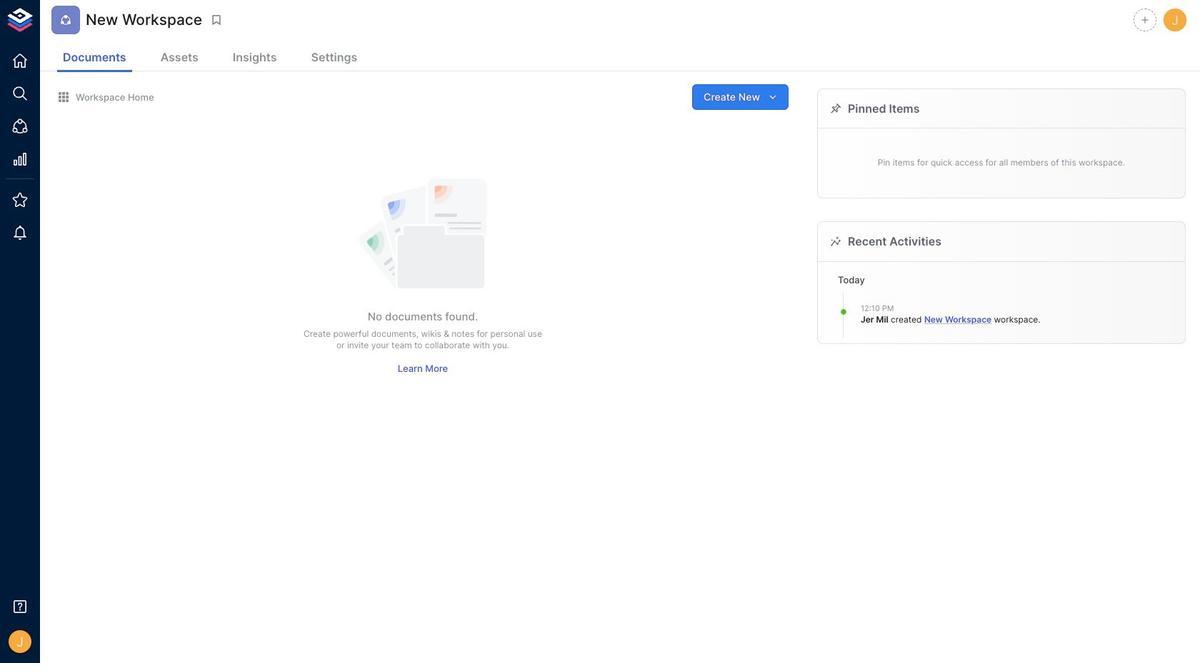 Task type: vqa. For each thing, say whether or not it's contained in the screenshot.
Workspace notes are visible to all members and guests. text field
no



Task type: describe. For each thing, give the bounding box(es) containing it.
bookmark image
[[210, 14, 223, 26]]



